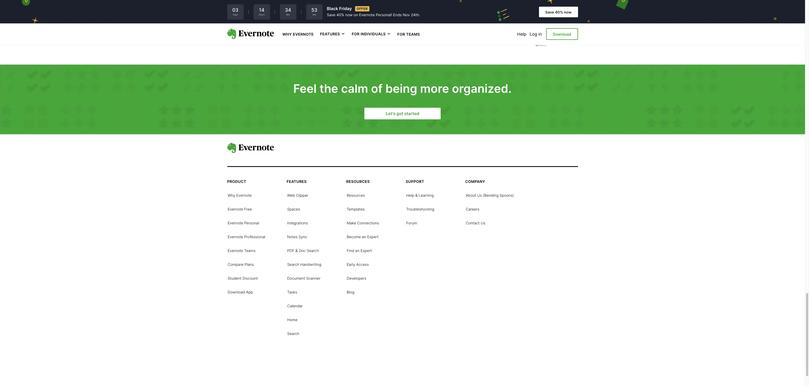 Task type: locate. For each thing, give the bounding box(es) containing it.
download link
[[547, 28, 579, 40]]

search right doc in the left bottom of the page
[[307, 248, 319, 253]]

for down writing
[[352, 32, 360, 36]]

& left learning
[[416, 193, 418, 198]]

for individuals
[[352, 32, 386, 36]]

0 vertical spatial us
[[478, 193, 482, 198]]

express
[[324, 30, 340, 35]]

: left 14 hours
[[248, 9, 249, 15]]

writing
[[349, 20, 366, 26]]

for right tags.
[[398, 32, 406, 36]]

why evernote for evernote
[[228, 193, 252, 198]]

1 vertical spatial features
[[287, 179, 307, 184]]

the
[[536, 36, 544, 41]]

1 vertical spatial search
[[288, 262, 300, 267]]

1 horizontal spatial for
[[398, 32, 406, 36]]

black friday
[[327, 6, 352, 11]]

save 40% now on evernote personal! ends nov 24th.
[[327, 13, 421, 17]]

0 horizontal spatial save
[[327, 13, 336, 17]]

for inside button
[[352, 32, 360, 36]]

why evernote link
[[283, 31, 314, 37], [228, 193, 252, 198]]

0 horizontal spatial why evernote link
[[228, 193, 252, 198]]

professional
[[244, 235, 266, 239]]

1 horizontal spatial :
[[275, 9, 276, 15]]

0 vertical spatial &
[[416, 193, 418, 198]]

features up web clipper link
[[287, 179, 307, 184]]

resources up templates link
[[347, 193, 365, 198]]

2 horizontal spatial the
[[563, 36, 569, 41]]

find an expert
[[347, 248, 372, 253]]

save down black
[[327, 13, 336, 17]]

1 vertical spatial evernote logo image
[[227, 143, 274, 153]]

1 vertical spatial of
[[371, 81, 383, 96]]

of inside 'stay on top of your assignments and never miss a due date.'
[[254, 30, 258, 35]]

1 horizontal spatial features
[[320, 32, 340, 36]]

a
[[254, 36, 256, 41]]

student discount link
[[228, 276, 258, 281]]

help inside "link"
[[407, 193, 415, 198]]

the right feel
[[320, 81, 339, 96]]

search
[[344, 36, 358, 41]]

0 vertical spatial teams
[[407, 32, 420, 36]]

quickly
[[319, 36, 333, 41]]

why for for teams
[[283, 32, 292, 36]]

0 vertical spatial features
[[320, 32, 340, 36]]

0 vertical spatial help
[[518, 31, 527, 37]]

1 horizontal spatial why
[[283, 32, 292, 36]]

download app link
[[228, 289, 253, 295]]

0 horizontal spatial why
[[228, 193, 236, 198]]

and up .
[[296, 30, 303, 35]]

1 horizontal spatial why evernote link
[[283, 31, 314, 37]]

1 horizontal spatial teams
[[407, 32, 420, 36]]

0 vertical spatial more
[[290, 36, 301, 41]]

0 vertical spatial of
[[254, 30, 258, 35]]

expert
[[368, 235, 379, 239], [361, 248, 372, 253]]

help & learning
[[407, 193, 434, 198]]

learn
[[278, 36, 289, 41]]

min
[[287, 13, 290, 16]]

now up vet's
[[565, 10, 572, 14]]

school
[[259, 20, 274, 26]]

teams up plans
[[244, 248, 256, 253]]

evernote personal link
[[228, 220, 259, 226]]

2 horizontal spatial :
[[301, 9, 302, 15]]

help
[[518, 31, 527, 37], [407, 193, 415, 198]]

0 vertical spatial why
[[283, 32, 292, 36]]

developers
[[347, 276, 367, 281]]

0 horizontal spatial why evernote
[[228, 193, 252, 198]]

on right 'mess'
[[557, 36, 562, 41]]

1 vertical spatial us
[[481, 221, 486, 225]]

let's get started
[[386, 111, 420, 116]]

download app
[[228, 290, 253, 295]]

40% right heart with pet paw icon at the right top of page
[[556, 10, 564, 14]]

0 horizontal spatial teams
[[244, 248, 256, 253]]

evernote logo image
[[227, 29, 274, 39], [227, 143, 274, 153]]

help for help
[[518, 31, 527, 37]]

ideas
[[351, 30, 362, 35]]

yourself
[[420, 30, 436, 35]]

the down vet's
[[563, 36, 569, 41]]

0 horizontal spatial features
[[287, 179, 307, 184]]

learning
[[419, 193, 434, 198]]

0 vertical spatial on
[[354, 13, 358, 17]]

company
[[466, 179, 486, 184]]

2 vertical spatial on
[[557, 36, 562, 41]]

with
[[334, 36, 343, 41]]

mess
[[545, 36, 555, 41]]

1 vertical spatial more
[[421, 81, 450, 96]]

of right "calm"
[[371, 81, 383, 96]]

and inside 'stay on top of your assignments and never miss a due date.'
[[296, 30, 303, 35]]

compare plans link
[[228, 262, 254, 267]]

keep
[[449, 30, 460, 35]]

expert down become an expert
[[361, 248, 372, 253]]

why evernote link for evernote
[[228, 193, 252, 198]]

now for save 40% now
[[565, 10, 572, 14]]

web
[[288, 193, 295, 198]]

expert down the connections
[[368, 235, 379, 239]]

1 vertical spatial &
[[296, 248, 298, 253]]

0 horizontal spatial 40%
[[337, 13, 345, 17]]

contact
[[466, 221, 480, 225]]

on left top
[[240, 30, 245, 35]]

all
[[457, 36, 462, 41]]

1 horizontal spatial download
[[554, 32, 572, 36]]

why left .
[[283, 32, 292, 36]]

for
[[352, 32, 360, 36], [398, 32, 406, 36]]

0 vertical spatial why evernote link
[[283, 31, 314, 37]]

0 horizontal spatial the
[[320, 81, 339, 96]]

: right 14 hours
[[275, 9, 276, 15]]

pets
[[534, 20, 545, 26]]

0 vertical spatial expert
[[368, 235, 379, 239]]

1 horizontal spatial an
[[362, 235, 367, 239]]

web clipper
[[288, 193, 309, 198]]

1 horizontal spatial more
[[421, 81, 450, 96]]

1 vertical spatial why evernote
[[228, 193, 252, 198]]

resources
[[347, 179, 370, 184], [347, 193, 365, 198]]

teams for evernote teams
[[244, 248, 256, 253]]

search down the pdf
[[288, 262, 300, 267]]

1 vertical spatial download
[[228, 290, 245, 295]]

us
[[478, 193, 482, 198], [481, 221, 486, 225]]

1 horizontal spatial now
[[565, 10, 572, 14]]

download for download app
[[228, 290, 245, 295]]

personal
[[244, 221, 259, 225]]

the up all
[[461, 30, 467, 35]]

& left doc in the left bottom of the page
[[296, 248, 298, 253]]

evernote up compare at the bottom of page
[[228, 248, 243, 253]]

make
[[347, 221, 357, 225]]

web clipper link
[[288, 193, 309, 198]]

: left 53 sec
[[301, 9, 302, 15]]

resources up resources "link"
[[347, 179, 370, 184]]

about
[[466, 193, 477, 198]]

1 horizontal spatial the
[[461, 30, 467, 35]]

0 horizontal spatial an
[[356, 248, 360, 253]]

help left log
[[518, 31, 527, 37]]

1 horizontal spatial help
[[518, 31, 527, 37]]

and
[[296, 30, 303, 35], [363, 30, 371, 35], [359, 36, 366, 41]]

1 evernote logo image from the top
[[227, 29, 274, 39]]

2 vertical spatial search
[[288, 332, 300, 336]]

1 vertical spatial why evernote link
[[228, 193, 252, 198]]

tags.
[[386, 36, 396, 41]]

why evernote link for for
[[283, 31, 314, 37]]

& for pdf
[[296, 248, 298, 253]]

& inside "link"
[[416, 193, 418, 198]]

on
[[354, 13, 358, 17], [240, 30, 245, 35], [557, 36, 562, 41]]

search down 'home'
[[288, 332, 300, 336]]

save up schedule—check.
[[546, 10, 555, 14]]

on up writing
[[354, 13, 358, 17]]

1 vertical spatial expert
[[361, 248, 372, 253]]

0 horizontal spatial :
[[248, 9, 249, 15]]

teams left for at the right top of the page
[[407, 32, 420, 36]]

log in link
[[530, 31, 543, 37]]

features button
[[320, 31, 346, 37]]

0 vertical spatial evernote logo image
[[227, 29, 274, 39]]

us right contact
[[481, 221, 486, 225]]

an right become
[[362, 235, 367, 239]]

troubleshooting link
[[407, 206, 435, 212]]

1 horizontal spatial save
[[546, 10, 555, 14]]

one
[[468, 36, 475, 41]]

schedule—check.
[[525, 30, 560, 35]]

40% down black friday
[[337, 13, 345, 17]]

2 horizontal spatial your
[[429, 36, 438, 41]]

your inside 'stay on top of your assignments and never miss a due date.'
[[259, 30, 268, 35]]

0 vertical spatial an
[[362, 235, 367, 239]]

1 horizontal spatial your
[[341, 30, 350, 35]]

search
[[307, 248, 319, 253], [288, 262, 300, 267], [288, 332, 300, 336]]

0 horizontal spatial help
[[407, 193, 415, 198]]

2 vertical spatial the
[[320, 81, 339, 96]]

1 vertical spatial an
[[356, 248, 360, 253]]

download for download
[[554, 32, 572, 36]]

of up a
[[254, 30, 258, 35]]

an right find
[[356, 248, 360, 253]]

evernote inside evernote personal link
[[228, 221, 243, 225]]

student
[[228, 276, 242, 281]]

pdf & doc search
[[288, 248, 319, 253]]

handwriting
[[301, 262, 322, 267]]

an for become
[[362, 235, 367, 239]]

for
[[422, 36, 428, 41]]

0 vertical spatial the
[[461, 30, 467, 35]]

evernote
[[360, 13, 375, 17], [293, 32, 314, 36], [237, 193, 252, 198], [228, 207, 243, 212], [228, 221, 243, 225], [228, 235, 243, 239], [228, 248, 243, 253]]

your up due
[[259, 30, 268, 35]]

on inside walking schedule—check. vet's number—check. the mess on the rug —uhh...
[[557, 36, 562, 41]]

0 horizontal spatial in
[[463, 36, 466, 41]]

3 : from the left
[[301, 9, 302, 15]]

1 vertical spatial resources
[[347, 193, 365, 198]]

help down support
[[407, 193, 415, 198]]

1 vertical spatial the
[[563, 36, 569, 41]]

1 vertical spatial help
[[407, 193, 415, 198]]

0 horizontal spatial more
[[290, 36, 301, 41]]

0 vertical spatial why evernote
[[283, 32, 314, 36]]

find
[[372, 30, 380, 35]]

1 horizontal spatial of
[[371, 81, 383, 96]]

your inside express your ideas and find them quickly with search and keyword tags.
[[341, 30, 350, 35]]

features left search
[[320, 32, 340, 36]]

1 vertical spatial teams
[[244, 248, 256, 253]]

your up search
[[341, 30, 350, 35]]

learn more .
[[278, 36, 302, 41]]

1 vertical spatial why
[[228, 193, 236, 198]]

your inside let yourself relax. keep the info you need for your getaway all in one spot.
[[429, 36, 438, 41]]

feel the calm of being more organized.
[[294, 81, 512, 96]]

your down yourself at right
[[429, 36, 438, 41]]

spot.
[[476, 36, 486, 41]]

evernote left free
[[228, 207, 243, 212]]

0 horizontal spatial your
[[259, 30, 268, 35]]

evernote down evernote free
[[228, 221, 243, 225]]

0 vertical spatial search
[[307, 248, 319, 253]]

0 horizontal spatial on
[[240, 30, 245, 35]]

stay on top of your assignments and never miss a due date.
[[230, 30, 303, 41]]

evernote free
[[228, 207, 252, 212]]

0 horizontal spatial for
[[352, 32, 360, 36]]

the inside walking schedule—check. vet's number—check. the mess on the rug —uhh...
[[563, 36, 569, 41]]

1 horizontal spatial why evernote
[[283, 32, 314, 36]]

more
[[290, 36, 301, 41], [421, 81, 450, 96]]

0 horizontal spatial &
[[296, 248, 298, 253]]

0 horizontal spatial of
[[254, 30, 258, 35]]

evernote up evernote teams link
[[228, 235, 243, 239]]

0 vertical spatial download
[[554, 32, 572, 36]]

us right about on the right of page
[[478, 193, 482, 198]]

1 horizontal spatial on
[[354, 13, 358, 17]]

0 horizontal spatial download
[[228, 290, 245, 295]]

developers link
[[347, 276, 367, 281]]

get
[[397, 111, 404, 116]]

now down friday
[[346, 13, 353, 17]]

why down product
[[228, 193, 236, 198]]

2 horizontal spatial on
[[557, 36, 562, 41]]

of
[[254, 30, 258, 35], [371, 81, 383, 96]]

0 horizontal spatial now
[[346, 13, 353, 17]]

03
[[233, 7, 239, 13]]

walking schedule—check. vet's number—check. the mess on the rug —uhh...
[[502, 30, 577, 47]]

1 horizontal spatial 40%
[[556, 10, 564, 14]]

1 horizontal spatial &
[[416, 193, 418, 198]]

save for save 40% now
[[546, 10, 555, 14]]

1 vertical spatial on
[[240, 30, 245, 35]]

expert for become an expert
[[368, 235, 379, 239]]

—uhh...
[[532, 42, 547, 47]]

search for search handwriting
[[288, 262, 300, 267]]

walking
[[508, 30, 524, 35]]

evernote down offer
[[360, 13, 375, 17]]



Task type: describe. For each thing, give the bounding box(es) containing it.
spaces link
[[288, 206, 300, 212]]

search handwriting link
[[288, 262, 322, 267]]

for teams link
[[398, 31, 420, 37]]

evernote inside evernote free link
[[228, 207, 243, 212]]

organized.
[[452, 81, 512, 96]]

graduation hat icon image
[[258, 0, 275, 16]]

keyword
[[368, 36, 385, 41]]

become
[[347, 235, 361, 239]]

access
[[357, 262, 369, 267]]

evernote inside evernote teams link
[[228, 248, 243, 253]]

for teams
[[398, 32, 420, 36]]

calendar
[[288, 304, 303, 308]]

templates
[[347, 207, 365, 212]]

sync
[[299, 235, 308, 239]]

1 : from the left
[[248, 9, 249, 15]]

calm
[[341, 81, 369, 96]]

of for being
[[371, 81, 383, 96]]

plans
[[245, 262, 254, 267]]

log
[[530, 31, 538, 37]]

vacations
[[437, 20, 460, 26]]

(bending
[[484, 193, 499, 198]]

why evernote for for
[[283, 32, 314, 36]]

early
[[347, 262, 356, 267]]

evernote up evernote free link
[[237, 193, 252, 198]]

never
[[231, 36, 242, 41]]

you
[[477, 30, 485, 35]]

miss
[[244, 36, 253, 41]]

teams for for teams
[[407, 32, 420, 36]]

discount
[[243, 276, 258, 281]]

tasks link
[[288, 289, 297, 295]]

for for for individuals
[[352, 32, 360, 36]]

40% for save 40% now on evernote personal! ends nov 24th.
[[337, 13, 345, 17]]

help & learning link
[[407, 193, 434, 198]]

ends
[[394, 13, 402, 17]]

evernote professional link
[[228, 234, 266, 239]]

evernote free link
[[228, 206, 252, 212]]

learn more link
[[278, 36, 301, 41]]

express your ideas and find them quickly with search and keyword tags.
[[319, 30, 396, 41]]

nov
[[403, 13, 410, 17]]

app
[[246, 290, 253, 295]]

search for search
[[288, 332, 300, 336]]

1 horizontal spatial in
[[539, 31, 543, 37]]

troubleshooting
[[407, 207, 435, 212]]

help link
[[518, 31, 527, 37]]

the inside let yourself relax. keep the info you need for your getaway all in one spot.
[[461, 30, 467, 35]]

and down ideas
[[359, 36, 366, 41]]

contact us
[[466, 221, 486, 225]]

forum
[[407, 221, 418, 225]]

notes sync
[[288, 235, 308, 239]]

early access link
[[347, 262, 369, 267]]

let's get started link
[[365, 108, 441, 120]]

home
[[288, 318, 298, 322]]

search handwriting
[[288, 262, 322, 267]]

clipper
[[296, 193, 309, 198]]

days
[[233, 13, 238, 16]]

why for evernote professional
[[228, 193, 236, 198]]

us for about
[[478, 193, 482, 198]]

on inside 'stay on top of your assignments and never miss a due date.'
[[240, 30, 245, 35]]

blog link
[[347, 289, 355, 295]]

and left find
[[363, 30, 371, 35]]

find an expert link
[[347, 248, 372, 253]]

tasks
[[288, 290, 297, 295]]

features inside button
[[320, 32, 340, 36]]

document
[[288, 276, 305, 281]]

53 sec
[[312, 7, 318, 16]]

started
[[405, 111, 420, 116]]

stay
[[230, 30, 239, 35]]

forum link
[[407, 220, 418, 226]]

early access
[[347, 262, 369, 267]]

for for for teams
[[398, 32, 406, 36]]

40% for save 40% now
[[556, 10, 564, 14]]

careers link
[[466, 206, 480, 212]]

help for help & learning
[[407, 193, 415, 198]]

an for find
[[356, 248, 360, 253]]

evernote professional
[[228, 235, 266, 239]]

pen writing icon image
[[349, 0, 366, 16]]

feel
[[294, 81, 317, 96]]

evernote inside evernote professional 'link'
[[228, 235, 243, 239]]

in inside let yourself relax. keep the info you need for your getaway all in one spot.
[[463, 36, 466, 41]]

53
[[312, 7, 318, 13]]

individuals
[[361, 32, 386, 36]]

search link
[[288, 331, 300, 336]]

scanner
[[307, 276, 321, 281]]

evernote right learn
[[293, 32, 314, 36]]

2 evernote logo image from the top
[[227, 143, 274, 153]]

us for contact
[[481, 221, 486, 225]]

expert for find an expert
[[361, 248, 372, 253]]

integrations link
[[288, 220, 308, 226]]

make connections
[[347, 221, 379, 225]]

offer
[[357, 7, 368, 11]]

connections
[[358, 221, 379, 225]]

heart with pet paw icon image
[[531, 0, 548, 16]]

become an expert link
[[347, 234, 379, 239]]

14
[[259, 7, 265, 13]]

info
[[469, 30, 476, 35]]

document scanner
[[288, 276, 321, 281]]

them
[[381, 30, 391, 35]]

let yourself relax. keep the info you need for your getaway all in one spot.
[[411, 30, 486, 41]]

resources link
[[347, 193, 365, 198]]

24th.
[[411, 13, 421, 17]]

integrations
[[288, 221, 308, 225]]

spoons)
[[500, 193, 514, 198]]

save for save 40% now on evernote personal! ends nov 24th.
[[327, 13, 336, 17]]

friday
[[340, 6, 352, 11]]

become an expert
[[347, 235, 379, 239]]

now for save 40% now on evernote personal! ends nov 24th.
[[346, 13, 353, 17]]

make connections link
[[347, 220, 379, 226]]

home link
[[288, 317, 298, 322]]

due
[[258, 36, 265, 41]]

relax.
[[437, 30, 448, 35]]

free
[[244, 207, 252, 212]]

evernote teams link
[[228, 248, 256, 253]]

& for help
[[416, 193, 418, 198]]

0 vertical spatial resources
[[347, 179, 370, 184]]

careers
[[466, 207, 480, 212]]

of for your
[[254, 30, 258, 35]]

2 : from the left
[[275, 9, 276, 15]]

date.
[[266, 36, 277, 41]]

03 days
[[233, 7, 239, 16]]

black
[[327, 6, 338, 11]]



Task type: vqa. For each thing, say whether or not it's contained in the screenshot.
right Download
yes



